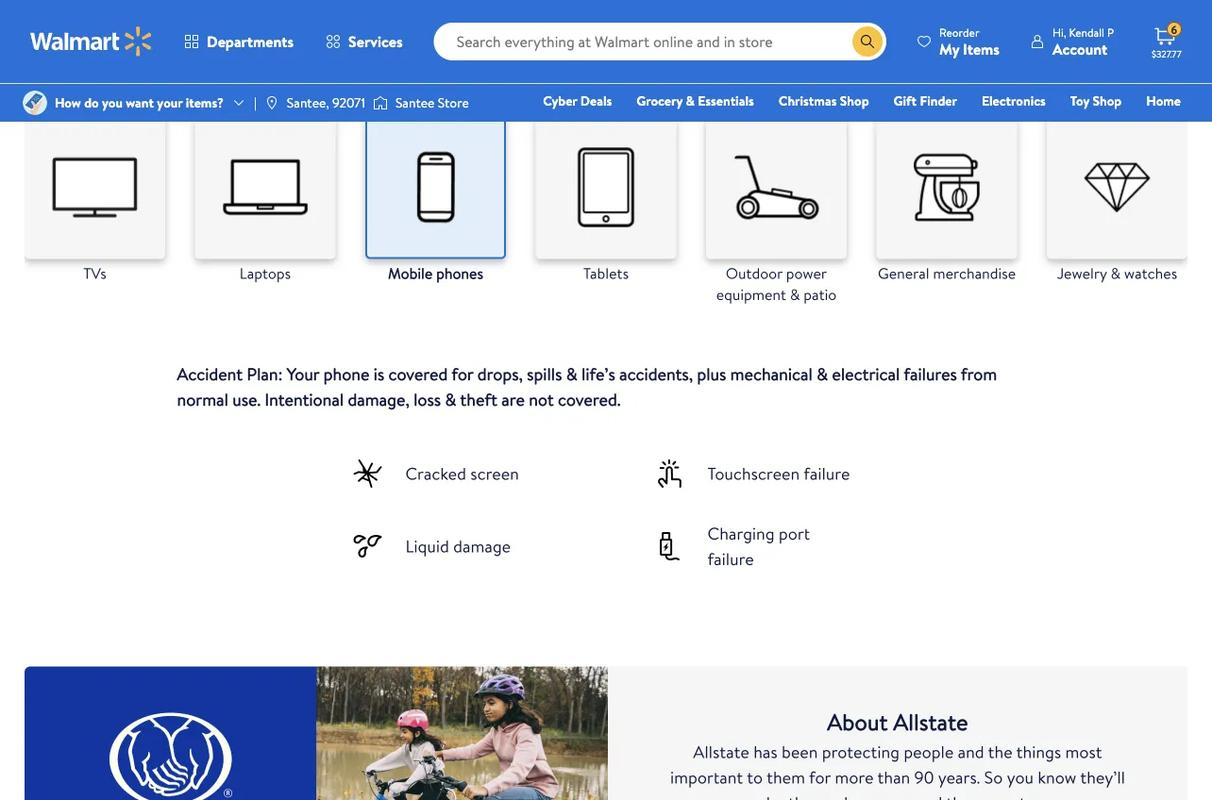Task type: locate. For each thing, give the bounding box(es) containing it.
 image right 92071
[[373, 93, 388, 112]]

kendall
[[1069, 24, 1104, 40]]

walmart+
[[1125, 118, 1181, 136]]

shop up the fashion 'link' on the top right of page
[[840, 92, 869, 110]]

walmart+ link
[[1116, 117, 1189, 137]]

grocery & essentials link
[[628, 91, 763, 111]]

fashion link
[[834, 117, 895, 137]]

shop right toy at the top of page
[[1093, 92, 1122, 110]]

shop
[[840, 92, 869, 110], [1093, 92, 1122, 110]]

services
[[348, 31, 403, 52]]

my
[[939, 38, 959, 59]]

home link
[[1138, 91, 1189, 111]]

1 horizontal spatial shop
[[1093, 92, 1122, 110]]

shop inside 'link'
[[1093, 92, 1122, 110]]

 image left how
[[23, 91, 47, 115]]

how
[[55, 93, 81, 112]]

hi,
[[1052, 24, 1066, 40]]

home fashion
[[843, 92, 1181, 136]]

your
[[157, 93, 183, 112]]

account
[[1052, 38, 1107, 59]]

shop for toy shop
[[1093, 92, 1122, 110]]

6
[[1171, 21, 1177, 37]]

0 horizontal spatial  image
[[23, 91, 47, 115]]

one debit link
[[1028, 117, 1109, 137]]

grocery
[[637, 92, 683, 110]]

shop for christmas shop
[[840, 92, 869, 110]]

1 horizontal spatial  image
[[264, 95, 279, 110]]

santee
[[395, 93, 435, 112]]

santee,
[[287, 93, 329, 112]]

search icon image
[[860, 34, 875, 49]]

$327.77
[[1152, 47, 1182, 60]]

cyber deals link
[[534, 91, 620, 111]]

santee, 92071
[[287, 93, 365, 112]]

2 horizontal spatial  image
[[373, 93, 388, 112]]

auto link
[[902, 117, 947, 137]]

Walmart Site-Wide search field
[[434, 23, 886, 60]]

one
[[1036, 118, 1065, 136]]

 image right |
[[264, 95, 279, 110]]

home
[[1146, 92, 1181, 110]]

2 shop from the left
[[1093, 92, 1122, 110]]

christmas shop
[[779, 92, 869, 110]]

 image for how do you want your items?
[[23, 91, 47, 115]]

electronics link
[[973, 91, 1054, 111]]

0 horizontal spatial shop
[[840, 92, 869, 110]]

|
[[254, 93, 257, 112]]

&
[[686, 92, 695, 110]]

 image
[[23, 91, 47, 115], [373, 93, 388, 112], [264, 95, 279, 110]]

gift finder
[[894, 92, 957, 110]]

gift finder link
[[885, 91, 966, 111]]

cyber deals
[[543, 92, 612, 110]]

reorder my items
[[939, 24, 1000, 59]]

toy shop link
[[1062, 91, 1130, 111]]

want
[[126, 93, 154, 112]]

services button
[[310, 19, 419, 64]]

1 shop from the left
[[840, 92, 869, 110]]



Task type: vqa. For each thing, say whether or not it's contained in the screenshot.
Francisco, within the San Francisco, 94112 Change Arrives by Thu, Dec 14
no



Task type: describe. For each thing, give the bounding box(es) containing it.
electronics
[[982, 92, 1046, 110]]

how do you want your items?
[[55, 93, 224, 112]]

christmas shop link
[[770, 91, 877, 111]]

 image for santee store
[[373, 93, 388, 112]]

registry link
[[955, 117, 1020, 137]]

do
[[84, 93, 99, 112]]

essentials
[[698, 92, 754, 110]]

gift
[[894, 92, 917, 110]]

reorder
[[939, 24, 979, 40]]

hi, kendall p account
[[1052, 24, 1114, 59]]

departments button
[[168, 19, 310, 64]]

items
[[963, 38, 1000, 59]]

cyber
[[543, 92, 577, 110]]

toy shop
[[1070, 92, 1122, 110]]

departments
[[207, 31, 294, 52]]

p
[[1107, 24, 1114, 40]]

Search search field
[[434, 23, 886, 60]]

deals
[[580, 92, 612, 110]]

debit
[[1068, 118, 1100, 136]]

92071
[[332, 93, 365, 112]]

toy
[[1070, 92, 1090, 110]]

christmas
[[779, 92, 837, 110]]

auto
[[911, 118, 939, 136]]

fashion
[[843, 118, 886, 136]]

grocery & essentials
[[637, 92, 754, 110]]

store
[[438, 93, 469, 112]]

registry
[[964, 118, 1012, 136]]

 image for santee, 92071
[[264, 95, 279, 110]]

items?
[[186, 93, 224, 112]]

one debit
[[1036, 118, 1100, 136]]

you
[[102, 93, 123, 112]]

walmart image
[[30, 26, 153, 57]]

santee store
[[395, 93, 469, 112]]

finder
[[920, 92, 957, 110]]



